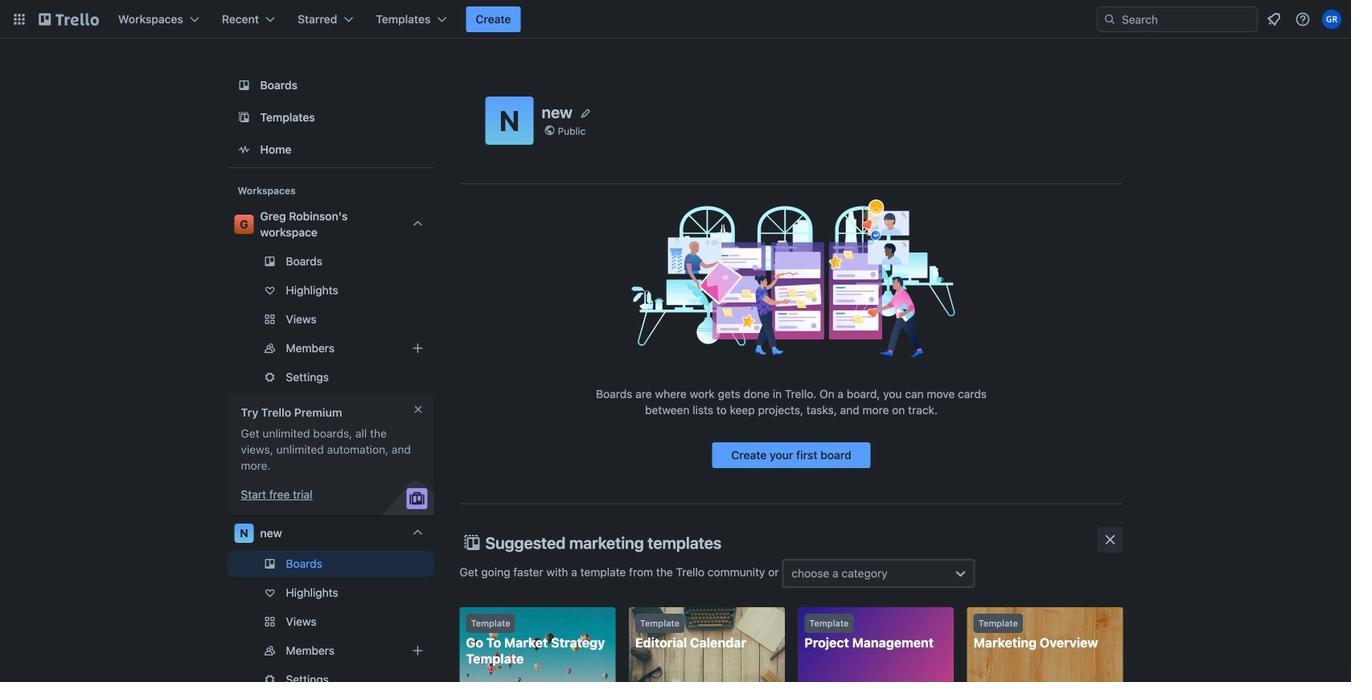 Task type: locate. For each thing, give the bounding box(es) containing it.
workspace create first board section image
[[626, 197, 957, 358]]

greg robinson (gregrobinson96) image
[[1323, 10, 1342, 29]]

search image
[[1104, 13, 1117, 26]]

home image
[[235, 140, 254, 159]]

add image
[[408, 339, 428, 358]]

back to home image
[[39, 6, 99, 32]]

board image
[[235, 76, 254, 95]]



Task type: vqa. For each thing, say whether or not it's contained in the screenshot.
Recent popup button
no



Task type: describe. For each thing, give the bounding box(es) containing it.
add image
[[408, 641, 428, 661]]

primary element
[[0, 0, 1352, 39]]

Search field
[[1117, 8, 1258, 31]]

template board image
[[235, 108, 254, 127]]

0 notifications image
[[1265, 10, 1284, 29]]

open information menu image
[[1295, 11, 1311, 27]]



